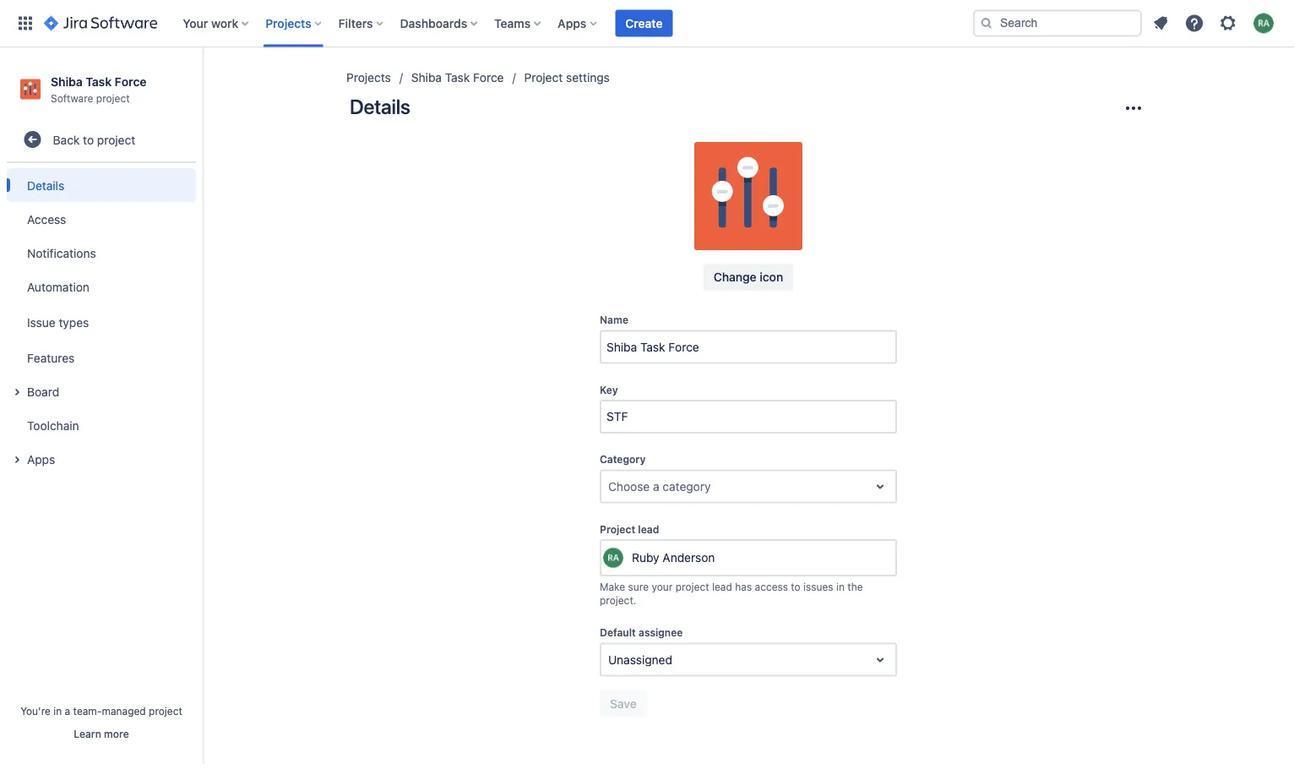 Task type: describe. For each thing, give the bounding box(es) containing it.
project settings link
[[524, 68, 610, 88]]

to inside make sure your project lead has access to issues in the project.
[[791, 581, 801, 592]]

project right managed
[[149, 705, 182, 717]]

projects for projects popup button
[[266, 16, 312, 30]]

has
[[736, 581, 752, 592]]

shiba for shiba task force software project
[[51, 74, 83, 88]]

settings
[[566, 71, 610, 85]]

project avatar image
[[695, 142, 803, 250]]

primary element
[[10, 0, 974, 47]]

your
[[183, 16, 208, 30]]

Default assignee text field
[[609, 651, 612, 668]]

access
[[755, 581, 788, 592]]

features link
[[7, 341, 196, 375]]

open image for unassigned
[[871, 649, 891, 670]]

filters button
[[334, 10, 390, 37]]

assignee
[[639, 627, 683, 638]]

ruby anderson
[[632, 551, 715, 565]]

unassigned
[[609, 652, 673, 666]]

apps inside button
[[27, 452, 55, 466]]

projects for projects link
[[347, 71, 391, 85]]

dashboards
[[400, 16, 468, 30]]

task for shiba task force software project
[[86, 74, 112, 88]]

shiba task force software project
[[51, 74, 147, 104]]

Name field
[[602, 332, 896, 362]]

create button
[[616, 10, 673, 37]]

change icon button
[[704, 264, 794, 291]]

sure
[[628, 581, 649, 592]]

make
[[600, 581, 626, 592]]

apps button
[[553, 10, 604, 37]]

Key field
[[602, 401, 896, 432]]

types
[[59, 315, 89, 329]]

access link
[[7, 202, 196, 236]]

icon
[[760, 270, 784, 284]]

create
[[626, 16, 663, 30]]

back
[[53, 133, 80, 146]]

category
[[663, 479, 711, 493]]

project inside shiba task force software project
[[96, 92, 130, 104]]

more
[[104, 728, 129, 740]]

settings image
[[1219, 13, 1239, 33]]

ruby anderson image
[[603, 548, 624, 568]]

change
[[714, 270, 757, 284]]

force for shiba task force software project
[[115, 74, 147, 88]]

dashboards button
[[395, 10, 484, 37]]

apps inside popup button
[[558, 16, 587, 30]]

banner containing your work
[[0, 0, 1295, 47]]

learn more
[[74, 728, 129, 740]]

project for project settings
[[524, 71, 563, 85]]

appswitcher icon image
[[15, 13, 35, 33]]

0 vertical spatial lead
[[638, 523, 660, 535]]

automation link
[[7, 270, 196, 304]]

name
[[600, 314, 629, 326]]

task for shiba task force
[[445, 71, 470, 85]]

key
[[600, 384, 618, 396]]

teams
[[495, 16, 531, 30]]

your work button
[[178, 10, 255, 37]]

1 horizontal spatial details
[[350, 95, 410, 118]]

help image
[[1185, 13, 1205, 33]]

learn
[[74, 728, 101, 740]]

anderson
[[663, 551, 715, 565]]

issues
[[804, 581, 834, 592]]

ruby
[[632, 551, 660, 565]]

open image for choose a category
[[871, 476, 891, 497]]

default assignee
[[600, 627, 683, 638]]

group containing details
[[7, 163, 196, 481]]

Search field
[[974, 10, 1143, 37]]

lead inside make sure your project lead has access to issues in the project.
[[712, 581, 733, 592]]

search image
[[980, 16, 994, 30]]

you're
[[20, 705, 51, 717]]



Task type: vqa. For each thing, say whether or not it's contained in the screenshot.
Ruby Anderson
yes



Task type: locate. For each thing, give the bounding box(es) containing it.
teams button
[[489, 10, 548, 37]]

0 horizontal spatial in
[[53, 705, 62, 717]]

0 vertical spatial in
[[837, 581, 845, 592]]

open image
[[871, 476, 891, 497], [871, 649, 891, 670]]

0 vertical spatial to
[[83, 133, 94, 146]]

issue types
[[27, 315, 89, 329]]

1 vertical spatial projects
[[347, 71, 391, 85]]

apps right teams dropdown button
[[558, 16, 587, 30]]

force
[[473, 71, 504, 85], [115, 74, 147, 88]]

your profile and settings image
[[1254, 13, 1275, 33]]

project for project lead
[[600, 523, 636, 535]]

0 vertical spatial apps
[[558, 16, 587, 30]]

notifications link
[[7, 236, 196, 270]]

in left the the
[[837, 581, 845, 592]]

project inside back to project link
[[97, 133, 135, 146]]

details down projects link
[[350, 95, 410, 118]]

details
[[350, 95, 410, 118], [27, 178, 64, 192]]

shiba task force
[[411, 71, 504, 85]]

1 vertical spatial a
[[65, 705, 70, 717]]

work
[[211, 16, 239, 30]]

to left issues
[[791, 581, 801, 592]]

1 horizontal spatial in
[[837, 581, 845, 592]]

choose a category
[[609, 479, 711, 493]]

task inside shiba task force software project
[[86, 74, 112, 88]]

project
[[524, 71, 563, 85], [600, 523, 636, 535]]

category
[[600, 453, 646, 465]]

1 horizontal spatial to
[[791, 581, 801, 592]]

apps down toolchain
[[27, 452, 55, 466]]

force up back to project link
[[115, 74, 147, 88]]

learn more button
[[74, 727, 129, 740]]

0 vertical spatial a
[[653, 479, 660, 493]]

banner
[[0, 0, 1295, 47]]

a left team-
[[65, 705, 70, 717]]

0 horizontal spatial force
[[115, 74, 147, 88]]

project
[[96, 92, 130, 104], [97, 133, 135, 146], [676, 581, 710, 592], [149, 705, 182, 717]]

lead left has
[[712, 581, 733, 592]]

project inside make sure your project lead has access to issues in the project.
[[676, 581, 710, 592]]

in
[[837, 581, 845, 592], [53, 705, 62, 717]]

automation
[[27, 280, 90, 294]]

1 vertical spatial in
[[53, 705, 62, 717]]

0 horizontal spatial project
[[524, 71, 563, 85]]

1 vertical spatial project
[[600, 523, 636, 535]]

default
[[600, 627, 636, 638]]

features
[[27, 351, 75, 365]]

1 horizontal spatial lead
[[712, 581, 733, 592]]

project right software
[[96, 92, 130, 104]]

project settings
[[524, 71, 610, 85]]

2 open image from the top
[[871, 649, 891, 670]]

details inside group
[[27, 178, 64, 192]]

notifications image
[[1151, 13, 1171, 33]]

0 vertical spatial details
[[350, 95, 410, 118]]

project up ruby anderson image
[[600, 523, 636, 535]]

apps button
[[7, 442, 196, 476]]

projects button
[[261, 10, 328, 37]]

filters
[[339, 16, 373, 30]]

force down primary element
[[473, 71, 504, 85]]

1 horizontal spatial a
[[653, 479, 660, 493]]

shiba task force link
[[411, 68, 504, 88]]

to
[[83, 133, 94, 146], [791, 581, 801, 592]]

0 vertical spatial open image
[[871, 476, 891, 497]]

issue types link
[[7, 304, 196, 341]]

force inside shiba task force software project
[[115, 74, 147, 88]]

1 horizontal spatial projects
[[347, 71, 391, 85]]

software
[[51, 92, 93, 104]]

jira software image
[[44, 13, 157, 33], [44, 13, 157, 33]]

apps
[[558, 16, 587, 30], [27, 452, 55, 466]]

task up software
[[86, 74, 112, 88]]

project down anderson
[[676, 581, 710, 592]]

1 vertical spatial lead
[[712, 581, 733, 592]]

change icon
[[714, 270, 784, 284]]

the
[[848, 581, 863, 592]]

project lead
[[600, 523, 660, 535]]

1 horizontal spatial force
[[473, 71, 504, 85]]

0 horizontal spatial a
[[65, 705, 70, 717]]

project inside project settings link
[[524, 71, 563, 85]]

lead up ruby
[[638, 523, 660, 535]]

1 horizontal spatial apps
[[558, 16, 587, 30]]

shiba inside shiba task force software project
[[51, 74, 83, 88]]

0 horizontal spatial task
[[86, 74, 112, 88]]

task down dashboards popup button
[[445, 71, 470, 85]]

lead
[[638, 523, 660, 535], [712, 581, 733, 592]]

choose
[[609, 479, 650, 493]]

0 horizontal spatial projects
[[266, 16, 312, 30]]

0 horizontal spatial apps
[[27, 452, 55, 466]]

projects
[[266, 16, 312, 30], [347, 71, 391, 85]]

projects down filters dropdown button
[[347, 71, 391, 85]]

projects link
[[347, 68, 391, 88]]

project.
[[600, 594, 637, 606]]

0 horizontal spatial lead
[[638, 523, 660, 535]]

Category text field
[[609, 478, 612, 495]]

force for shiba task force
[[473, 71, 504, 85]]

0 horizontal spatial shiba
[[51, 74, 83, 88]]

you're in a team-managed project
[[20, 705, 182, 717]]

board button
[[7, 375, 196, 408]]

details link
[[7, 168, 196, 202]]

project left settings
[[524, 71, 563, 85]]

shiba down 'dashboards' on the top of the page
[[411, 71, 442, 85]]

notifications
[[27, 246, 96, 260]]

make sure your project lead has access to issues in the project.
[[600, 581, 863, 606]]

expand image
[[7, 382, 27, 402]]

access
[[27, 212, 66, 226]]

project up the details link
[[97, 133, 135, 146]]

expand image
[[7, 450, 27, 470]]

in inside make sure your project lead has access to issues in the project.
[[837, 581, 845, 592]]

1 vertical spatial to
[[791, 581, 801, 592]]

0 vertical spatial projects
[[266, 16, 312, 30]]

shiba for shiba task force
[[411, 71, 442, 85]]

task
[[445, 71, 470, 85], [86, 74, 112, 88]]

issue
[[27, 315, 56, 329]]

your
[[652, 581, 673, 592]]

projects right the work
[[266, 16, 312, 30]]

managed
[[102, 705, 146, 717]]

a right choose
[[653, 479, 660, 493]]

0 horizontal spatial details
[[27, 178, 64, 192]]

a
[[653, 479, 660, 493], [65, 705, 70, 717]]

1 horizontal spatial shiba
[[411, 71, 442, 85]]

0 horizontal spatial to
[[83, 133, 94, 146]]

details up access
[[27, 178, 64, 192]]

more image
[[1124, 98, 1144, 118]]

back to project
[[53, 133, 135, 146]]

your work
[[183, 16, 239, 30]]

1 vertical spatial details
[[27, 178, 64, 192]]

toolchain
[[27, 418, 79, 432]]

projects inside popup button
[[266, 16, 312, 30]]

back to project link
[[7, 123, 196, 157]]

shiba up software
[[51, 74, 83, 88]]

shiba
[[411, 71, 442, 85], [51, 74, 83, 88]]

1 horizontal spatial project
[[600, 523, 636, 535]]

in right you're
[[53, 705, 62, 717]]

0 vertical spatial project
[[524, 71, 563, 85]]

toolchain link
[[7, 408, 196, 442]]

1 vertical spatial open image
[[871, 649, 891, 670]]

to right back
[[83, 133, 94, 146]]

group
[[7, 163, 196, 481]]

team-
[[73, 705, 102, 717]]

1 open image from the top
[[871, 476, 891, 497]]

1 horizontal spatial task
[[445, 71, 470, 85]]

1 vertical spatial apps
[[27, 452, 55, 466]]

board
[[27, 384, 59, 398]]



